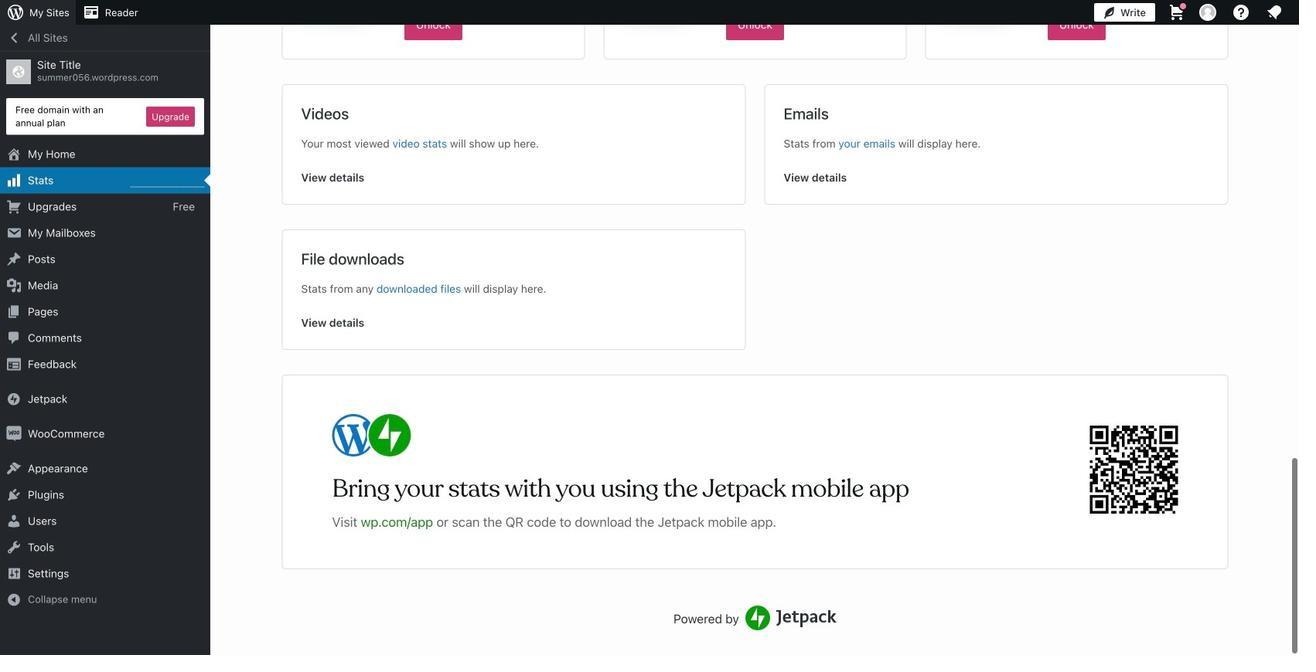 Task type: describe. For each thing, give the bounding box(es) containing it.
help image
[[1232, 3, 1251, 22]]

jetpack stats main content
[[211, 0, 1299, 656]]

manage your notifications image
[[1265, 3, 1284, 22]]

2 img image from the top
[[6, 427, 22, 442]]

my shopping cart image
[[1168, 3, 1186, 22]]

1 list item from the top
[[1292, 79, 1299, 151]]

2 list item from the top
[[1292, 151, 1299, 224]]

my profile image
[[1200, 4, 1217, 21]]

3 list item from the top
[[1292, 224, 1299, 281]]



Task type: locate. For each thing, give the bounding box(es) containing it.
0 vertical spatial img image
[[6, 392, 22, 407]]

highest hourly views 0 image
[[131, 178, 204, 188]]

list item
[[1292, 79, 1299, 151], [1292, 151, 1299, 224], [1292, 224, 1299, 281]]

1 vertical spatial img image
[[6, 427, 22, 442]]

1 img image from the top
[[6, 392, 22, 407]]

heading
[[301, 104, 349, 124], [784, 104, 829, 124], [301, 249, 404, 269]]

img image
[[6, 392, 22, 407], [6, 427, 22, 442]]



Task type: vqa. For each thing, say whether or not it's contained in the screenshot.
More information icon
no



